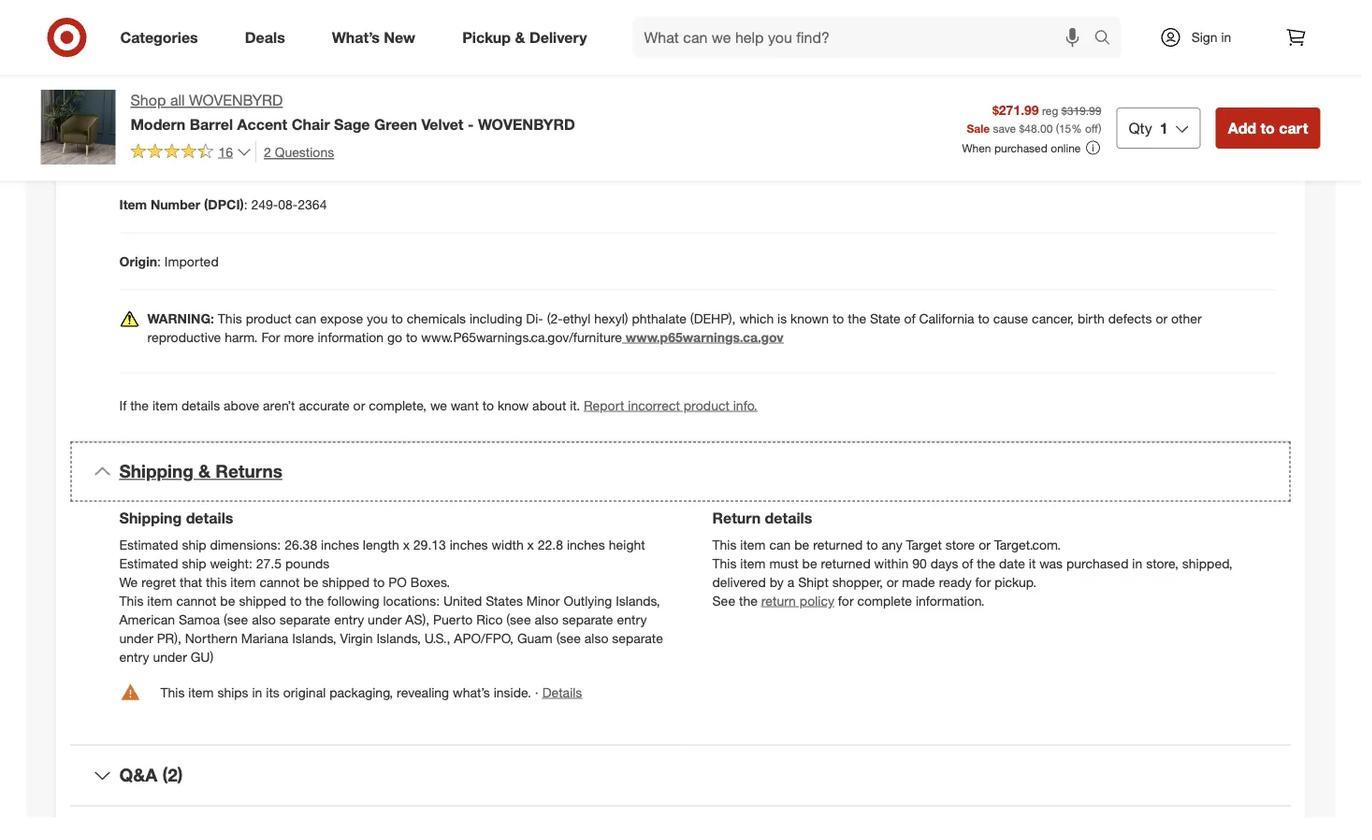 Task type: locate. For each thing, give the bounding box(es) containing it.
shipped
[[322, 574, 370, 590], [239, 593, 286, 609]]

0 vertical spatial ship
[[182, 537, 206, 553]]

2 horizontal spatial inches
[[567, 537, 605, 553]]

shipping & returns
[[119, 461, 282, 482]]

pr),
[[157, 630, 181, 646]]

: down the modern
[[147, 139, 151, 155]]

of right copy
[[428, 25, 439, 41]]

0 vertical spatial shipping
[[119, 461, 193, 482]]

apo/fpo,
[[454, 630, 514, 646]]

this inside 'shipping details estimated ship dimensions: 26.38 inches length x 29.13 inches width x 22.8 inches height estimated ship weight: 27.5 pounds we regret that this item cannot be shipped to po boxes.'
[[206, 574, 227, 590]]

2 horizontal spatial of
[[962, 555, 973, 572]]

1 horizontal spatial shipped
[[322, 574, 370, 590]]

add to cart button
[[1216, 107, 1320, 149]]

(see right guam
[[556, 630, 581, 646]]

1 vertical spatial ship
[[182, 555, 206, 572]]

& inside dropdown button
[[198, 461, 211, 482]]

details up must
[[765, 509, 812, 528]]

dimensions:
[[210, 537, 281, 553]]

1 horizontal spatial &
[[515, 28, 525, 46]]

questions
[[275, 143, 334, 160]]

shipping for shipping details estimated ship dimensions: 26.38 inches length x 29.13 inches width x 22.8 inches height estimated ship weight: 27.5 pounds we regret that this item cannot be shipped to po boxes.
[[119, 509, 182, 528]]

& right pickup at top
[[515, 28, 525, 46]]

1 vertical spatial estimated
[[119, 555, 178, 572]]

purchased down $
[[994, 141, 1048, 155]]

1 vertical spatial returned
[[821, 555, 871, 572]]

go
[[387, 329, 402, 345]]

other
[[1171, 310, 1202, 327]]

what's
[[453, 684, 490, 701]]

image of modern barrel accent chair sage green velvet - wovenbyrd image
[[41, 90, 116, 165]]

purchased right was
[[1066, 555, 1129, 572]]

0 horizontal spatial for
[[687, 25, 702, 41]]

can up more
[[295, 310, 317, 327]]

can up must
[[769, 537, 791, 553]]

1 vertical spatial target
[[906, 537, 942, 553]]

po
[[389, 574, 407, 590]]

this
[[218, 310, 242, 327], [712, 537, 737, 553], [712, 555, 737, 572], [119, 593, 144, 609], [160, 684, 185, 701]]

1 vertical spatial product
[[684, 397, 730, 414]]

a left copy
[[385, 25, 392, 41]]

shopper,
[[832, 574, 883, 590]]

product left info.
[[684, 397, 730, 414]]

1 vertical spatial purchased
[[1066, 555, 1129, 572]]

samoa
[[179, 611, 220, 628]]

pickup & delivery link
[[446, 17, 610, 58]]

under
[[368, 611, 402, 628], [119, 630, 153, 646], [153, 649, 187, 665]]

0 vertical spatial purchased
[[994, 141, 1048, 155]]

product up for
[[246, 310, 292, 327]]

info.
[[733, 397, 757, 414]]

1 horizontal spatial a
[[787, 574, 794, 590]]

2 x from the left
[[527, 537, 534, 553]]

above
[[224, 397, 259, 414]]

0 horizontal spatial in
[[252, 684, 262, 701]]

(2-
[[547, 310, 563, 327]]

1 vertical spatial 1
[[1160, 119, 1168, 137]]

0 vertical spatial &
[[515, 28, 525, 46]]

1 vertical spatial &
[[198, 461, 211, 482]]

this up harm. at the left top of page
[[218, 310, 242, 327]]

shipping up regret
[[119, 509, 182, 528]]

1 shipping from the top
[[119, 461, 193, 482]]

of down 'store'
[[962, 555, 973, 572]]

0 vertical spatial this
[[706, 25, 727, 41]]

shipt
[[798, 574, 829, 590]]

islands, left virgin
[[292, 630, 336, 646]]

shipping for shipping & returns
[[119, 461, 193, 482]]

a inside 'return details this item can be returned to any target store or target.com. this item must be returned within 90 days of the date it was purchased in store, shipped, delivered by a shipt shopper, or made ready for pickup. see the return policy for complete information.'
[[787, 574, 794, 590]]

the left pickup at top
[[443, 25, 461, 41]]

or left other
[[1156, 310, 1168, 327]]

including
[[470, 310, 522, 327]]

0 vertical spatial wovenbyrd
[[189, 91, 283, 109]]

made
[[902, 574, 935, 590]]

shipped up following
[[322, 574, 370, 590]]

the inside this product can expose you to chemicals including di- (2-ethyl hexyl) phthalate (dehp), which is known to the state of california to cause cancer, birth defects or other reproductive harm.  for more information go to www.p65warnings.ca.gov/furniture
[[848, 310, 866, 327]]

0 horizontal spatial 1
[[183, 25, 190, 41]]

or
[[557, 25, 569, 41], [1156, 310, 1168, 327], [353, 397, 365, 414], [979, 537, 991, 553], [887, 574, 898, 590]]

also down minor
[[535, 611, 559, 628]]

the right if
[[130, 397, 149, 414]]

birth
[[1078, 310, 1105, 327]]

1 vertical spatial shipping
[[119, 509, 182, 528]]

weight:
[[210, 555, 252, 572]]

inches left the width
[[450, 537, 488, 553]]

number
[[151, 196, 200, 212]]

0 horizontal spatial islands,
[[292, 630, 336, 646]]

1 horizontal spatial product
[[684, 397, 730, 414]]

target
[[994, 25, 1030, 41], [906, 537, 942, 553]]

2 shipping from the top
[[119, 509, 182, 528]]

to left cause
[[978, 310, 990, 327]]

to right add
[[1261, 119, 1275, 137]]

www.p65warnings.ca.gov link
[[622, 329, 784, 345]]

1 horizontal spatial can
[[769, 537, 791, 553]]

0 vertical spatial under
[[368, 611, 402, 628]]

800-
[[1154, 25, 1181, 41]]

this inside this product can expose you to chemicals including di- (2-ethyl hexyl) phthalate (dehp), which is known to the state of california to cause cancer, birth defects or other reproductive harm.  for more information go to www.p65warnings.ca.gov/furniture
[[218, 310, 242, 327]]

the left state
[[848, 310, 866, 327]]

0 vertical spatial target
[[994, 25, 1030, 41]]

this down pr),
[[160, 684, 185, 701]]

0 horizontal spatial product
[[246, 310, 292, 327]]

2 vertical spatial under
[[153, 649, 187, 665]]

:
[[150, 82, 154, 98], [147, 139, 151, 155], [244, 196, 248, 212], [157, 253, 161, 270]]

: left the imported
[[157, 253, 161, 270]]

tcin : 86315102
[[119, 82, 216, 98]]

0 horizontal spatial of
[[428, 25, 439, 41]]

to left po
[[373, 574, 385, 590]]

0 horizontal spatial can
[[295, 310, 317, 327]]

or down within
[[887, 574, 898, 590]]

1 horizontal spatial wovenbyrd
[[478, 115, 575, 133]]

purchased inside 'return details this item can be returned to any target store or target.com. this item must be returned within 90 days of the date it was purchased in store, shipped, delivered by a shipt shopper, or made ready for pickup. see the return policy for complete information.'
[[1066, 555, 1129, 572]]

wovenbyrd up barrel
[[189, 91, 283, 109]]

sage
[[334, 115, 370, 133]]

target up 90
[[906, 537, 942, 553]]

3 inches from the left
[[567, 537, 605, 553]]

ship
[[182, 537, 206, 553], [182, 555, 206, 572]]

1 vertical spatial shipped
[[239, 593, 286, 609]]

shop all wovenbyrd modern barrel accent chair sage green velvet - wovenbyrd
[[131, 91, 575, 133]]

1 horizontal spatial of
[[904, 310, 916, 327]]

0 vertical spatial cannot
[[260, 574, 300, 590]]

0 horizontal spatial (see
[[224, 611, 248, 628]]

16 link
[[131, 141, 252, 164]]

also up mariana
[[252, 611, 276, 628]]

: left 249-
[[244, 196, 248, 212]]

shipped up mariana
[[239, 593, 286, 609]]

inches right 22.8
[[567, 537, 605, 553]]

to right go
[[406, 329, 418, 345]]

2 horizontal spatial (see
[[556, 630, 581, 646]]

details left above
[[182, 397, 220, 414]]

under down american
[[119, 630, 153, 646]]

0 horizontal spatial inches
[[321, 537, 359, 553]]

48.00
[[1025, 121, 1053, 135]]

1 vertical spatial wovenbyrd
[[478, 115, 575, 133]]

defects
[[1108, 310, 1152, 327]]

x left the 29.13
[[403, 537, 410, 553]]

What can we help you find? suggestions appear below search field
[[633, 17, 1099, 58]]

pickup.
[[995, 574, 1037, 590]]

entry down height
[[617, 611, 647, 628]]

details for return
[[765, 509, 812, 528]]

details for shipping
[[186, 509, 233, 528]]

save
[[993, 121, 1016, 135]]

: for imported
[[157, 253, 161, 270]]

0 horizontal spatial cannot
[[176, 593, 217, 609]]

(see down states
[[506, 611, 531, 628]]

cannot up the this item cannot be shipped to the following locations:
[[260, 574, 300, 590]]

islands, right outlying on the left
[[616, 593, 660, 609]]

in left store,
[[1132, 555, 1142, 572]]

this down we
[[119, 593, 144, 609]]

can inside this product can expose you to chemicals including di- (2-ethyl hexyl) phthalate (dehp), which is known to the state of california to cause cancer, birth defects or other reproductive harm.  for more information go to www.p65warnings.ca.gov/furniture
[[295, 310, 317, 327]]

under down pr),
[[153, 649, 187, 665]]

of right state
[[904, 310, 916, 327]]

for right warranty
[[687, 25, 702, 41]]

details link
[[542, 684, 582, 701]]

1 horizontal spatial inches
[[450, 537, 488, 553]]

for right ready
[[975, 574, 991, 590]]

item
[[730, 25, 756, 41], [152, 397, 178, 414], [740, 537, 766, 553], [740, 555, 766, 572], [230, 574, 256, 590], [147, 593, 173, 609], [188, 684, 214, 701]]

in left its
[[252, 684, 262, 701]]

the down delivered
[[739, 593, 758, 609]]

1 horizontal spatial 1
[[1160, 119, 1168, 137]]

1 horizontal spatial islands,
[[376, 630, 421, 646]]

entry down following
[[334, 611, 364, 628]]

0 horizontal spatial target
[[906, 537, 942, 553]]

q&a
[[119, 765, 157, 786]]

purchased
[[994, 141, 1048, 155], [1066, 555, 1129, 572]]

cannot up samoa
[[176, 593, 217, 609]]

0 vertical spatial 1
[[183, 25, 190, 41]]

this left prior
[[706, 25, 727, 41]]

to left any
[[867, 537, 878, 553]]

0 horizontal spatial x
[[403, 537, 410, 553]]

0 vertical spatial a
[[385, 25, 392, 41]]

0 vertical spatial can
[[295, 310, 317, 327]]

1 left year
[[183, 25, 190, 41]]

of
[[428, 25, 439, 41], [904, 310, 916, 327], [962, 555, 973, 572]]

this down the weight:
[[206, 574, 227, 590]]

call
[[971, 25, 991, 41]]

what's new link
[[316, 17, 439, 58]]

details inside 'shipping details estimated ship dimensions: 26.38 inches length x 29.13 inches width x 22.8 inches height estimated ship weight: 27.5 pounds we regret that this item cannot be shipped to po boxes.'
[[186, 509, 233, 528]]

1 vertical spatial can
[[769, 537, 791, 553]]

to inside button
[[1261, 119, 1275, 137]]

to right want
[[482, 397, 494, 414]]

1 vertical spatial this
[[206, 574, 227, 590]]

0 vertical spatial returned
[[813, 537, 863, 553]]

(dehp),
[[690, 310, 736, 327]]

this for this item cannot be shipped to the following locations:
[[119, 593, 144, 609]]

under down locations:
[[368, 611, 402, 628]]

item number (dpci) : 249-08-2364
[[119, 196, 327, 212]]

item down the weight:
[[230, 574, 256, 590]]

0 horizontal spatial this
[[206, 574, 227, 590]]

1 horizontal spatial purchased
[[1066, 555, 1129, 572]]

be down 'pounds'
[[303, 574, 319, 590]]

complete
[[857, 593, 912, 609]]

0 horizontal spatial wovenbyrd
[[189, 91, 283, 109]]

2364
[[298, 196, 327, 212]]

1 vertical spatial a
[[787, 574, 794, 590]]

& left returns
[[198, 461, 211, 482]]

0 horizontal spatial &
[[198, 461, 211, 482]]

details inside 'return details this item can be returned to any target store or target.com. this item must be returned within 90 days of the date it was purchased in store, shipped, delivered by a shipt shopper, or made ready for pickup. see the return policy for complete information.'
[[765, 509, 812, 528]]

%
[[1071, 121, 1082, 135]]

of inside this product can expose you to chemicals including di- (2-ethyl hexyl) phthalate (dehp), which is known to the state of california to cause cancer, birth defects or other reproductive harm.  for more information go to www.p65warnings.ca.gov/furniture
[[904, 310, 916, 327]]

origin
[[119, 253, 157, 270]]

shipping inside dropdown button
[[119, 461, 193, 482]]

also down outlying on the left
[[585, 630, 609, 646]]

(see up northern
[[224, 611, 248, 628]]

revealing
[[397, 684, 449, 701]]

1 inches from the left
[[321, 537, 359, 553]]

please
[[928, 25, 967, 41]]

q&a (2) button
[[71, 746, 1291, 806]]

for
[[261, 329, 280, 345]]

or right accurate
[[353, 397, 365, 414]]

details up dimensions:
[[186, 509, 233, 528]]

item left prior
[[730, 25, 756, 41]]

-
[[468, 115, 474, 133]]

1 vertical spatial for
[[975, 574, 991, 590]]

a right by on the right bottom
[[787, 574, 794, 590]]

1 horizontal spatial in
[[1132, 555, 1142, 572]]

reproductive
[[147, 329, 221, 345]]

of inside 'return details this item can be returned to any target store or target.com. this item must be returned within 90 days of the date it was purchased in store, shipped, delivered by a shipt shopper, or made ready for pickup. see the return policy for complete information.'
[[962, 555, 973, 572]]

shipping down if
[[119, 461, 193, 482]]

sign in link
[[1144, 17, 1261, 58]]

can inside 'return details this item can be returned to any target store or target.com. this item must be returned within 90 days of the date it was purchased in store, shipped, delivered by a shipt shopper, or made ready for pickup. see the return policy for complete information.'
[[769, 537, 791, 553]]

27.5
[[256, 555, 282, 572]]

islands, down as),
[[376, 630, 421, 646]]

2 vertical spatial of
[[962, 555, 973, 572]]

2 horizontal spatial entry
[[617, 611, 647, 628]]

(
[[1056, 121, 1059, 135]]

1 vertical spatial of
[[904, 310, 916, 327]]

x left 22.8
[[527, 537, 534, 553]]

in right sign
[[1221, 29, 1231, 45]]

1 horizontal spatial for
[[838, 593, 854, 609]]

item right if
[[152, 397, 178, 414]]

08-
[[278, 196, 298, 212]]

entry down american
[[119, 649, 149, 665]]

target right call
[[994, 25, 1030, 41]]

for
[[687, 25, 702, 41], [975, 574, 991, 590], [838, 593, 854, 609]]

$271.99 reg $319.99 sale save $ 48.00 ( 15 % off )
[[967, 101, 1101, 135]]

wovenbyrd right '-'
[[478, 115, 575, 133]]

0 horizontal spatial entry
[[119, 649, 149, 665]]

0 vertical spatial in
[[1221, 29, 1231, 45]]

for down shopper,
[[838, 593, 854, 609]]

2 ship from the top
[[182, 555, 206, 572]]

at
[[1127, 25, 1138, 41]]

guam
[[517, 630, 553, 646]]

0 vertical spatial shipped
[[322, 574, 370, 590]]

pickup & delivery
[[462, 28, 587, 46]]

returned
[[813, 537, 863, 553], [821, 555, 871, 572]]

inches up 'pounds'
[[321, 537, 359, 553]]

to inside 'return details this item can be returned to any target store or target.com. this item must be returned within 90 days of the date it was purchased in store, shipped, delivered by a shipt shopper, or made ready for pickup. see the return policy for complete information.'
[[867, 537, 878, 553]]

: left all
[[150, 82, 154, 98]]

cause
[[993, 310, 1028, 327]]

original
[[283, 684, 326, 701]]

2 vertical spatial for
[[838, 593, 854, 609]]

united
[[443, 593, 482, 609]]

inches
[[321, 537, 359, 553], [450, 537, 488, 553], [567, 537, 605, 553]]

0 vertical spatial estimated
[[119, 537, 178, 553]]

& for shipping
[[198, 461, 211, 482]]

accent
[[237, 115, 287, 133]]

it.
[[570, 397, 580, 414]]

0 vertical spatial product
[[246, 310, 292, 327]]

tcin
[[119, 82, 150, 98]]

1 horizontal spatial cannot
[[260, 574, 300, 590]]

1 horizontal spatial x
[[527, 537, 534, 553]]

item up delivered
[[740, 555, 766, 572]]

shipping inside 'shipping details estimated ship dimensions: 26.38 inches length x 29.13 inches width x 22.8 inches height estimated ship weight: 27.5 pounds we regret that this item cannot be shipped to po boxes.'
[[119, 509, 182, 528]]

the left 'item,'
[[874, 25, 893, 41]]

1 vertical spatial in
[[1132, 555, 1142, 572]]

limited
[[223, 25, 266, 41]]

1 right qty
[[1160, 119, 1168, 137]]

shop
[[131, 91, 166, 109]]

outlying
[[564, 593, 612, 609]]

obtain
[[345, 25, 381, 41]]



Task type: vqa. For each thing, say whether or not it's contained in the screenshot.
product inside This product can expose you to chemicals including Di- (2-ethyl hexyl) phthalate (DEHP), which is known to the State of California to cause cancer, birth defects or other reproductive harm.  For more information go to www.P65warnings.ca.gov/furniture
yes



Task type: describe. For each thing, give the bounding box(es) containing it.
warranty.
[[270, 25, 324, 41]]

to right prior
[[790, 25, 802, 41]]

within
[[874, 555, 909, 572]]

chemicals
[[407, 310, 466, 327]]

22.8
[[538, 537, 563, 553]]

: for 672975505653
[[147, 139, 151, 155]]

we
[[430, 397, 447, 414]]

1 horizontal spatial this
[[706, 25, 727, 41]]

origin : imported
[[119, 253, 219, 270]]

return
[[712, 509, 761, 528]]

this for this product can expose you to chemicals including di- (2-ethyl hexyl) phthalate (dehp), which is known to the state of california to cause cancer, birth defects or other reproductive harm.  for more information go to www.p65warnings.ca.gov/furniture
[[218, 310, 242, 327]]

was
[[1040, 555, 1063, 572]]

0 horizontal spatial also
[[252, 611, 276, 628]]

ships
[[217, 684, 248, 701]]

ethyl
[[563, 310, 591, 327]]

is
[[777, 310, 787, 327]]

item down return
[[740, 537, 766, 553]]

if the item details above aren't accurate or complete, we want to know about it. report incorrect product info.
[[119, 397, 757, 414]]

guest
[[1034, 25, 1069, 41]]

upc : 672975505653
[[119, 139, 242, 155]]

expose
[[320, 310, 363, 327]]

0 horizontal spatial purchased
[[994, 141, 1048, 155]]

be up must
[[794, 537, 809, 553]]

the left 'date'
[[977, 555, 996, 572]]

supplier's
[[572, 25, 629, 41]]

return details this item can be returned to any target store or target.com. this item must be returned within 90 days of the date it was purchased in store, shipped, delivered by a shipt shopper, or made ready for pickup. see the return policy for complete information.
[[712, 509, 1233, 609]]

249-
[[251, 196, 278, 212]]

shipping details estimated ship dimensions: 26.38 inches length x 29.13 inches width x 22.8 inches height estimated ship weight: 27.5 pounds we regret that this item cannot be shipped to po boxes.
[[119, 509, 645, 590]]

warning:
[[147, 310, 214, 327]]

2 horizontal spatial for
[[975, 574, 991, 590]]

cannot inside 'shipping details estimated ship dimensions: 26.38 inches length x 29.13 inches width x 22.8 inches height estimated ship weight: 27.5 pounds we regret that this item cannot be shipped to po boxes.'
[[260, 574, 300, 590]]

or left supplier's
[[557, 25, 569, 41]]

we
[[119, 574, 138, 590]]

be up shipt
[[802, 555, 817, 572]]

sign in
[[1192, 29, 1231, 45]]

year
[[194, 25, 219, 41]]

ready
[[939, 574, 972, 590]]

know
[[498, 397, 529, 414]]

delivered
[[712, 574, 766, 590]]

: for 86315102
[[150, 82, 154, 98]]

this down return
[[712, 537, 737, 553]]

warranty: 1 year limited warranty. to obtain a copy of the manufacturer's or supplier's warranty for this item prior to purchasing the item, please call target guest services at 1-800-591-3869
[[119, 25, 1237, 41]]

deals link
[[229, 17, 308, 58]]

1 for warranty:
[[183, 25, 190, 41]]

2 horizontal spatial islands,
[[616, 593, 660, 609]]

imported
[[165, 253, 219, 270]]

the down 'pounds'
[[305, 593, 324, 609]]

pickup
[[462, 28, 511, 46]]

q&a (2)
[[119, 765, 183, 786]]

0 vertical spatial for
[[687, 25, 702, 41]]

off
[[1085, 121, 1098, 135]]

new
[[384, 28, 416, 46]]

add
[[1228, 119, 1256, 137]]

this item cannot be shipped to the following locations:
[[119, 593, 440, 609]]

u.s.,
[[425, 630, 450, 646]]

search button
[[1086, 17, 1131, 62]]

1 x from the left
[[403, 537, 410, 553]]

www.p65warnings.ca.gov
[[626, 329, 784, 345]]

(dpci)
[[204, 196, 244, 212]]

1-
[[1142, 25, 1154, 41]]

2 horizontal spatial in
[[1221, 29, 1231, 45]]

item left ships
[[188, 684, 214, 701]]

29.13
[[413, 537, 446, 553]]

0 vertical spatial of
[[428, 25, 439, 41]]

manufacturer's
[[465, 25, 553, 41]]

this item ships in its original packaging, revealing what's inside. · details
[[160, 684, 582, 701]]

be down the weight:
[[220, 593, 235, 609]]

regret
[[141, 574, 176, 590]]

2 questions link
[[255, 141, 334, 163]]

return policy link
[[761, 593, 834, 609]]

26.38
[[285, 537, 317, 553]]

0 horizontal spatial shipped
[[239, 593, 286, 609]]

phthalate
[[632, 310, 687, 327]]

what's new
[[332, 28, 416, 46]]

to inside 'shipping details estimated ship dimensions: 26.38 inches length x 29.13 inches width x 22.8 inches height estimated ship weight: 27.5 pounds we regret that this item cannot be shipped to po boxes.'
[[373, 574, 385, 590]]

rico
[[476, 611, 503, 628]]

in inside 'return details this item can be returned to any target store or target.com. this item must be returned within 90 days of the date it was purchased in store, shipped, delivered by a shipt shopper, or made ready for pickup. see the return policy for complete information.'
[[1132, 555, 1142, 572]]

warranty:
[[119, 25, 179, 41]]

or inside this product can expose you to chemicals including di- (2-ethyl hexyl) phthalate (dehp), which is known to the state of california to cause cancer, birth defects or other reproductive harm.  for more information go to www.p65warnings.ca.gov/furniture
[[1156, 310, 1168, 327]]

1 estimated from the top
[[119, 537, 178, 553]]

report incorrect product info. button
[[584, 396, 757, 415]]

0 horizontal spatial a
[[385, 25, 392, 41]]

about
[[532, 397, 566, 414]]

state
[[870, 310, 901, 327]]

& for pickup
[[515, 28, 525, 46]]

item
[[119, 196, 147, 212]]

as),
[[405, 611, 430, 628]]

be inside 'shipping details estimated ship dimensions: 26.38 inches length x 29.13 inches width x 22.8 inches height estimated ship weight: 27.5 pounds we regret that this item cannot be shipped to po boxes.'
[[303, 574, 319, 590]]

height
[[609, 537, 645, 553]]

1 ship from the top
[[182, 537, 206, 553]]

gu)
[[191, 649, 214, 665]]

1 for qty
[[1160, 119, 1168, 137]]

when
[[962, 141, 991, 155]]

shipped inside 'shipping details estimated ship dimensions: 26.38 inches length x 29.13 inches width x 22.8 inches height estimated ship weight: 27.5 pounds we regret that this item cannot be shipped to po boxes.'
[[322, 574, 370, 590]]

green
[[374, 115, 417, 133]]

1 vertical spatial cannot
[[176, 593, 217, 609]]

1 horizontal spatial entry
[[334, 611, 364, 628]]

aren't
[[263, 397, 295, 414]]

1 horizontal spatial also
[[535, 611, 559, 628]]

target inside 'return details this item can be returned to any target store or target.com. this item must be returned within 90 days of the date it was purchased in store, shipped, delivered by a shipt shopper, or made ready for pickup. see the return policy for complete information.'
[[906, 537, 942, 553]]

or right 'store'
[[979, 537, 991, 553]]

accurate
[[299, 397, 350, 414]]

this for this item ships in its original packaging, revealing what's inside. · details
[[160, 684, 185, 701]]

2 horizontal spatial also
[[585, 630, 609, 646]]

to down 'pounds'
[[290, 593, 302, 609]]

width
[[492, 537, 524, 553]]

2 estimated from the top
[[119, 555, 178, 572]]

item down regret
[[147, 593, 173, 609]]

672975505653
[[155, 139, 242, 155]]

complete,
[[369, 397, 427, 414]]

delivery
[[529, 28, 587, 46]]

1 vertical spatial under
[[119, 630, 153, 646]]

prior
[[760, 25, 787, 41]]

2 vertical spatial in
[[252, 684, 262, 701]]

cart
[[1279, 119, 1308, 137]]

this up delivered
[[712, 555, 737, 572]]

2 inches from the left
[[450, 537, 488, 553]]

16
[[218, 143, 233, 160]]

copy
[[396, 25, 424, 41]]

to right 'known'
[[833, 310, 844, 327]]

upc
[[119, 139, 147, 155]]

search
[[1086, 30, 1131, 48]]

to up go
[[391, 310, 403, 327]]

states
[[486, 593, 523, 609]]

its
[[266, 684, 280, 701]]

591-
[[1181, 25, 1208, 41]]

target.com.
[[994, 537, 1061, 553]]

california
[[919, 310, 974, 327]]

product inside this product can expose you to chemicals including di- (2-ethyl hexyl) phthalate (dehp), which is known to the state of california to cause cancer, birth defects or other reproductive harm.  for more information go to www.p65warnings.ca.gov/furniture
[[246, 310, 292, 327]]

1 horizontal spatial (see
[[506, 611, 531, 628]]

1 horizontal spatial target
[[994, 25, 1030, 41]]

harm.
[[225, 329, 258, 345]]

item,
[[896, 25, 925, 41]]

cancer,
[[1032, 310, 1074, 327]]

item inside 'shipping details estimated ship dimensions: 26.38 inches length x 29.13 inches width x 22.8 inches height estimated ship weight: 27.5 pounds we regret that this item cannot be shipped to po boxes.'
[[230, 574, 256, 590]]

if
[[119, 397, 127, 414]]

all
[[170, 91, 185, 109]]

when purchased online
[[962, 141, 1081, 155]]

this product can expose you to chemicals including di- (2-ethyl hexyl) phthalate (dehp), which is known to the state of california to cause cancer, birth defects or other reproductive harm.  for more information go to www.p65warnings.ca.gov/furniture
[[147, 310, 1202, 345]]

·
[[535, 684, 539, 701]]



